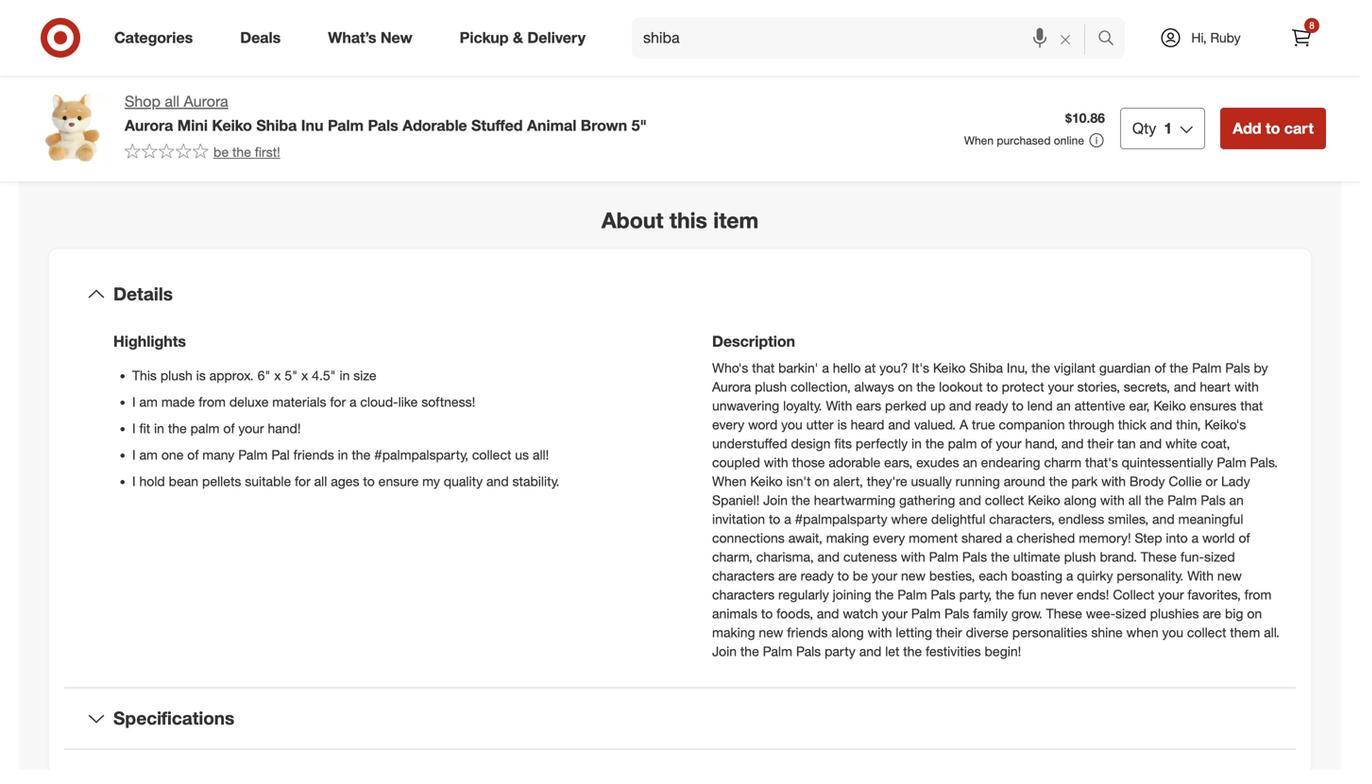 Task type: locate. For each thing, give the bounding box(es) containing it.
1 horizontal spatial is
[[838, 416, 847, 433]]

every
[[713, 416, 745, 433], [873, 530, 906, 546]]

be left the first!
[[214, 144, 229, 160]]

item
[[714, 207, 759, 233]]

pals.
[[1251, 454, 1279, 471]]

0 horizontal spatial all
[[165, 92, 180, 111]]

1 vertical spatial aurora
[[125, 116, 173, 135]]

0 horizontal spatial be
[[214, 144, 229, 160]]

new up favorites,
[[1218, 568, 1243, 584]]

their up that's
[[1088, 435, 1114, 452]]

i left "fit"
[[132, 420, 136, 437]]

characters down charm,
[[713, 568, 775, 584]]

0 vertical spatial friends
[[294, 447, 334, 463]]

up
[[931, 397, 946, 414]]

0 vertical spatial is
[[196, 367, 206, 384]]

coat,
[[1202, 435, 1231, 452]]

1 vertical spatial 5"
[[285, 367, 298, 384]]

1 vertical spatial be
[[853, 568, 869, 584]]

deals link
[[224, 17, 305, 59]]

0 vertical spatial making
[[827, 530, 870, 546]]

and down running
[[960, 492, 982, 508]]

1 vertical spatial ready
[[801, 568, 834, 584]]

0 horizontal spatial making
[[713, 624, 756, 641]]

your up endearing
[[996, 435, 1022, 452]]

1 vertical spatial sized
[[1116, 605, 1147, 622]]

plush up quirky at the right of page
[[1065, 549, 1097, 565]]

8
[[1310, 19, 1315, 31]]

2 vertical spatial with
[[1188, 568, 1214, 584]]

1 vertical spatial are
[[1203, 605, 1222, 622]]

1 horizontal spatial aurora
[[184, 92, 228, 111]]

0 horizontal spatial ready
[[801, 568, 834, 584]]

4 i from the top
[[132, 473, 136, 490]]

from up them
[[1245, 586, 1272, 603]]

collect up "characters,"
[[986, 492, 1025, 508]]

1 horizontal spatial collect
[[986, 492, 1025, 508]]

along up party
[[832, 624, 864, 641]]

0 horizontal spatial their
[[936, 624, 963, 641]]

1 vertical spatial when
[[713, 473, 747, 490]]

0 vertical spatial 5"
[[632, 116, 647, 135]]

new left besties,
[[902, 568, 926, 584]]

gathering
[[900, 492, 956, 508]]

1 horizontal spatial be
[[853, 568, 869, 584]]

in right "fit"
[[154, 420, 164, 437]]

along
[[1065, 492, 1097, 508], [832, 624, 864, 641]]

0 horizontal spatial new
[[759, 624, 784, 641]]

the up secrets,
[[1170, 360, 1189, 376]]

be inside description who's that barkin' a hello at you? it's keiko shiba inu, the vigilant guardian of the palm pals by aurora plush collection, always on the lookout to protect your stories, secrets, and heart with unwavering loyalty. with ears perked up and ready to lend an attentive ear, keiko ensures that every word you utter is heard and valued. a true companion through thick and thin, keiko's understuffed design fits perfectly in the palm of your hand, and their tan and white coat, coupled with those adorable ears, exudes an endearing charm that's quintessentially palm pals. when keiko isn't on alert, they're usually running around the park with brody collie or lady spaniel! join the heartwarming gathering and collect keiko along with all the palm pals  an invitation to a #palmpalsparty where delightful characters, endless smiles, and meaningful connections await, making every moment shared a cherished memory!   step into a world of charm, charisma, and cuteness with palm pals  the ultimate plush brand. these fun-sized characters are ready to be your new besties, each boasting a quirky personality. with new characters regularly joining the palm pals party, the fun never ends! collect your favorites, from animals to foods, and watch your palm pals family grow. these wee-sized plushies are big on making new friends along with letting their diverse personalities shine when you collect them all. join the palm pals party and let the festivities begin!
[[853, 568, 869, 584]]

bean
[[169, 473, 199, 490]]

0 horizontal spatial shiba
[[256, 116, 297, 135]]

brown
[[581, 116, 628, 135]]

aurora
[[184, 92, 228, 111], [125, 116, 173, 135], [713, 379, 752, 395]]

boasting
[[1012, 568, 1063, 584]]

with up let
[[868, 624, 893, 641]]

palm
[[191, 420, 220, 437], [948, 435, 978, 452]]

0 vertical spatial characters
[[713, 568, 775, 584]]

keiko
[[212, 116, 252, 135], [934, 360, 966, 376], [1154, 397, 1187, 414], [751, 473, 783, 490], [1028, 492, 1061, 508]]

1 horizontal spatial that
[[1241, 397, 1264, 414]]

stories,
[[1078, 379, 1121, 395]]

search button
[[1090, 17, 1135, 62]]

0 vertical spatial be
[[214, 144, 229, 160]]

fits
[[835, 435, 852, 452]]

brody
[[1130, 473, 1166, 490]]

1 i from the top
[[132, 394, 136, 410]]

2 horizontal spatial all
[[1129, 492, 1142, 508]]

loyalty.
[[784, 397, 823, 414]]

the left the first!
[[233, 144, 251, 160]]

sized
[[1205, 549, 1236, 565], [1116, 605, 1147, 622]]

mini
[[177, 116, 208, 135]]

be inside be the first! 'link'
[[214, 144, 229, 160]]

an right lend
[[1057, 397, 1072, 414]]

deluxe
[[230, 394, 269, 410]]

1 vertical spatial collect
[[986, 492, 1025, 508]]

orders
[[828, 10, 866, 26]]

sized down collect
[[1116, 605, 1147, 622]]

1 horizontal spatial an
[[1057, 397, 1072, 414]]

qty 1
[[1133, 119, 1173, 138]]

5" right 6"
[[285, 367, 298, 384]]

1 horizontal spatial from
[[1245, 586, 1272, 603]]

that up keiko's
[[1241, 397, 1264, 414]]

keiko up "thin,"
[[1154, 397, 1187, 414]]

categories
[[114, 28, 193, 47]]

fun
[[1019, 586, 1037, 603]]

a up collection,
[[823, 360, 830, 376]]

of up secrets,
[[1155, 360, 1167, 376]]

highlights
[[113, 332, 186, 351]]

ready up the true
[[976, 397, 1009, 414]]

5" right brown
[[632, 116, 647, 135]]

join down isn't
[[764, 492, 788, 508]]

0 vertical spatial every
[[713, 416, 745, 433]]

1 vertical spatial for
[[295, 473, 311, 490]]

ears
[[856, 397, 882, 414]]

inu,
[[1007, 360, 1028, 376]]

from inside description who's that barkin' a hello at you? it's keiko shiba inu, the vigilant guardian of the palm pals by aurora plush collection, always on the lookout to protect your stories, secrets, and heart with unwavering loyalty. with ears perked up and ready to lend an attentive ear, keiko ensures that every word you utter is heard and valued. a true companion through thick and thin, keiko's understuffed design fits perfectly in the palm of your hand, and their tan and white coat, coupled with those adorable ears, exudes an endearing charm that's quintessentially palm pals. when keiko isn't on alert, they're usually running around the park with brody collie or lady spaniel! join the heartwarming gathering and collect keiko along with all the palm pals  an invitation to a #palmpalsparty where delightful characters, endless smiles, and meaningful connections await, making every moment shared a cherished memory!   step into a world of charm, charisma, and cuteness with palm pals  the ultimate plush brand. these fun-sized characters are ready to be your new besties, each boasting a quirky personality. with new characters regularly joining the palm pals party, the fun never ends! collect your favorites, from animals to foods, and watch your palm pals family grow. these wee-sized plushies are big on making new friends along with letting their diverse personalities shine when you collect them all. join the palm pals party and let the festivities begin!
[[1245, 586, 1272, 603]]

suitable
[[245, 473, 291, 490]]

i for i fit in the palm of your hand!
[[132, 420, 136, 437]]

2 horizontal spatial aurora
[[713, 379, 752, 395]]

to left foods,
[[762, 605, 773, 622]]

sponsored
[[1271, 127, 1327, 142]]

3 i from the top
[[132, 447, 136, 463]]

0 vertical spatial am
[[139, 394, 158, 410]]

1 horizontal spatial x
[[301, 367, 308, 384]]

along up endless
[[1065, 492, 1097, 508]]

1 vertical spatial that
[[1241, 397, 1264, 414]]

shiba up the first!
[[256, 116, 297, 135]]

in inside description who's that barkin' a hello at you? it's keiko shiba inu, the vigilant guardian of the palm pals by aurora plush collection, always on the lookout to protect your stories, secrets, and heart with unwavering loyalty. with ears perked up and ready to lend an attentive ear, keiko ensures that every word you utter is heard and valued. a true companion through thick and thin, keiko's understuffed design fits perfectly in the palm of your hand, and their tan and white coat, coupled with those adorable ears, exudes an endearing charm that's quintessentially palm pals. when keiko isn't on alert, they're usually running around the park with brody collie or lady spaniel! join the heartwarming gathering and collect keiko along with all the palm pals  an invitation to a #palmpalsparty where delightful characters, endless smiles, and meaningful connections await, making every moment shared a cherished memory!   step into a world of charm, charisma, and cuteness with palm pals  the ultimate plush brand. these fun-sized characters are ready to be your new besties, each boasting a quirky personality. with new characters regularly joining the palm pals party, the fun never ends! collect your favorites, from animals to foods, and watch your palm pals family grow. these wee-sized plushies are big on making new friends along with letting their diverse personalities shine when you collect them all. join the palm pals party and let the festivities begin!
[[912, 435, 922, 452]]

in
[[340, 367, 350, 384], [154, 420, 164, 437], [912, 435, 922, 452], [338, 447, 348, 463]]

0 horizontal spatial palm
[[191, 420, 220, 437]]

0 horizontal spatial that
[[752, 360, 775, 376]]

0 horizontal spatial plush
[[160, 367, 193, 384]]

friends inside description who's that barkin' a hello at you? it's keiko shiba inu, the vigilant guardian of the palm pals by aurora plush collection, always on the lookout to protect your stories, secrets, and heart with unwavering loyalty. with ears perked up and ready to lend an attentive ear, keiko ensures that every word you utter is heard and valued. a true companion through thick and thin, keiko's understuffed design fits perfectly in the palm of your hand, and their tan and white coat, coupled with those adorable ears, exudes an endearing charm that's quintessentially palm pals. when keiko isn't on alert, they're usually running around the park with brody collie or lady spaniel! join the heartwarming gathering and collect keiko along with all the palm pals  an invitation to a #palmpalsparty where delightful characters, endless smiles, and meaningful connections await, making every moment shared a cherished memory!   step into a world of charm, charisma, and cuteness with palm pals  the ultimate plush brand. these fun-sized characters are ready to be your new besties, each boasting a quirky personality. with new characters regularly joining the palm pals party, the fun never ends! collect your favorites, from animals to foods, and watch your palm pals family grow. these wee-sized plushies are big on making new friends along with letting their diverse personalities shine when you collect them all. join the palm pals party and let the festivities begin!
[[787, 624, 828, 641]]

0 vertical spatial for
[[330, 394, 346, 410]]

1 vertical spatial from
[[1245, 586, 1272, 603]]

0 horizontal spatial friends
[[294, 447, 334, 463]]

about
[[602, 207, 664, 233]]

2 x from the left
[[301, 367, 308, 384]]

wee-
[[1087, 605, 1116, 622]]

1 characters from the top
[[713, 568, 775, 584]]

0 vertical spatial aurora
[[184, 92, 228, 111]]

image gallery element
[[34, 0, 658, 167]]

quality
[[444, 473, 483, 490]]

are down charisma,
[[779, 568, 797, 584]]

0 vertical spatial ready
[[976, 397, 1009, 414]]

aurora up mini
[[184, 92, 228, 111]]

palm down a in the bottom of the page
[[948, 435, 978, 452]]

attentive
[[1075, 397, 1126, 414]]

0 horizontal spatial sized
[[1116, 605, 1147, 622]]

5" inside shop all aurora aurora mini keiko shiba inu palm pals adorable stuffed animal brown 5"
[[632, 116, 647, 135]]

collie
[[1169, 473, 1203, 490]]

0 horizontal spatial along
[[832, 624, 864, 641]]

many
[[202, 447, 235, 463]]

fit
[[139, 420, 150, 437]]

1 horizontal spatial palm
[[948, 435, 978, 452]]

add to cart button
[[1221, 108, 1327, 149]]

your
[[1049, 379, 1074, 395], [239, 420, 264, 437], [996, 435, 1022, 452], [872, 568, 898, 584], [1159, 586, 1185, 603], [882, 605, 908, 622]]

0 vertical spatial their
[[1088, 435, 1114, 452]]

shiba left inu, on the right top of the page
[[970, 360, 1004, 376]]

keiko left isn't
[[751, 473, 783, 490]]

i fit in the palm of your hand!
[[132, 420, 301, 437]]

0 horizontal spatial from
[[199, 394, 226, 410]]

always
[[855, 379, 895, 395]]

and
[[1175, 379, 1197, 395], [950, 397, 972, 414], [889, 416, 911, 433], [1151, 416, 1173, 433], [1062, 435, 1084, 452], [1140, 435, 1163, 452], [487, 473, 509, 490], [960, 492, 982, 508], [1153, 511, 1175, 527], [818, 549, 840, 565], [817, 605, 840, 622], [860, 643, 882, 660]]

when up spaniel!
[[713, 473, 747, 490]]

keiko's
[[1205, 416, 1247, 433]]

$10.86
[[1066, 110, 1106, 126]]

party,
[[960, 586, 993, 603]]

1 x from the left
[[274, 367, 281, 384]]

family
[[974, 605, 1008, 622]]

i left hold
[[132, 473, 136, 490]]

alert,
[[834, 473, 864, 490]]

2 vertical spatial collect
[[1188, 624, 1227, 641]]

join
[[764, 492, 788, 508], [713, 643, 737, 660]]

2 horizontal spatial an
[[1230, 492, 1244, 508]]

1 vertical spatial join
[[713, 643, 737, 660]]

secrets,
[[1124, 379, 1171, 395]]

0 horizontal spatial collect
[[472, 447, 512, 463]]

collect down "big"
[[1188, 624, 1227, 641]]

all up smiles, at the bottom right of page
[[1129, 492, 1142, 508]]

1 horizontal spatial their
[[1088, 435, 1114, 452]]

first!
[[255, 144, 280, 160]]

new down foods,
[[759, 624, 784, 641]]

of down the true
[[981, 435, 993, 452]]

ready up regularly
[[801, 568, 834, 584]]

1 horizontal spatial plush
[[755, 379, 787, 395]]

i am one of many palm pal friends in the #palmpalsparty, collect us all!
[[132, 447, 549, 463]]

0 vertical spatial with
[[741, 10, 767, 26]]

all inside shop all aurora aurora mini keiko shiba inu palm pals adorable stuffed animal brown 5"
[[165, 92, 180, 111]]

plush up made
[[160, 367, 193, 384]]

0 vertical spatial join
[[764, 492, 788, 508]]

0 horizontal spatial x
[[274, 367, 281, 384]]

the down each
[[996, 586, 1015, 603]]

1 vertical spatial every
[[873, 530, 906, 546]]

who's
[[713, 360, 749, 376]]

1 horizontal spatial friends
[[787, 624, 828, 641]]

the down it's
[[917, 379, 936, 395]]

the down charm
[[1050, 473, 1068, 490]]

vigilant
[[1055, 360, 1096, 376]]

1 vertical spatial shiba
[[970, 360, 1004, 376]]

let
[[886, 643, 900, 660]]

size
[[354, 367, 377, 384]]

of right one
[[187, 447, 199, 463]]

all.
[[1265, 624, 1281, 641]]

collect
[[1114, 586, 1155, 603]]

plush up unwavering at the right of page
[[755, 379, 787, 395]]

valued.
[[915, 416, 956, 433]]

aurora down who's
[[713, 379, 752, 395]]

spaniel!
[[713, 492, 760, 508]]

of right world
[[1239, 530, 1251, 546]]

is inside description who's that barkin' a hello at you? it's keiko shiba inu, the vigilant guardian of the palm pals by aurora plush collection, always on the lookout to protect your stories, secrets, and heart with unwavering loyalty. with ears perked up and ready to lend an attentive ear, keiko ensures that every word you utter is heard and valued. a true companion through thick and thin, keiko's understuffed design fits perfectly in the palm of your hand, and their tan and white coat, coupled with those adorable ears, exudes an endearing charm that's quintessentially palm pals. when keiko isn't on alert, they're usually running around the park with brody collie or lady spaniel! join the heartwarming gathering and collect keiko along with all the palm pals  an invitation to a #palmpalsparty where delightful characters, endless smiles, and meaningful connections await, making every moment shared a cherished memory!   step into a world of charm, charisma, and cuteness with palm pals  the ultimate plush brand. these fun-sized characters are ready to be your new besties, each boasting a quirky personality. with new characters regularly joining the palm pals party, the fun never ends! collect your favorites, from animals to foods, and watch your palm pals family grow. these wee-sized plushies are big on making new friends along with letting their diverse personalities shine when you collect them all. join the palm pals party and let the festivities begin!
[[838, 416, 847, 433]]

1 vertical spatial with
[[826, 397, 853, 414]]

plush
[[160, 367, 193, 384], [755, 379, 787, 395], [1065, 549, 1097, 565]]

2 horizontal spatial collect
[[1188, 624, 1227, 641]]

making down #palmpalsparty
[[827, 530, 870, 546]]

1 horizontal spatial you
[[1163, 624, 1184, 641]]

1 vertical spatial is
[[838, 416, 847, 433]]

0 vertical spatial that
[[752, 360, 775, 376]]

and left let
[[860, 643, 882, 660]]

1 horizontal spatial shiba
[[970, 360, 1004, 376]]

palm
[[328, 116, 364, 135], [1193, 360, 1222, 376], [238, 447, 268, 463], [1218, 454, 1247, 471], [1168, 492, 1198, 508], [930, 549, 959, 565], [898, 586, 928, 603], [912, 605, 941, 622], [763, 643, 793, 660]]

with up smiles, at the bottom right of page
[[1101, 492, 1125, 508]]

inu
[[301, 116, 324, 135]]

characters up animals
[[713, 586, 775, 603]]

details button
[[64, 264, 1297, 325]]

personality.
[[1117, 568, 1184, 584]]

2 vertical spatial aurora
[[713, 379, 752, 395]]

shiba inside shop all aurora aurora mini keiko shiba inu palm pals adorable stuffed animal brown 5"
[[256, 116, 297, 135]]

them
[[1231, 624, 1261, 641]]

making
[[827, 530, 870, 546], [713, 624, 756, 641]]

1 vertical spatial characters
[[713, 586, 775, 603]]

party
[[825, 643, 856, 660]]

usually
[[912, 473, 952, 490]]

when left purchased
[[965, 133, 994, 147]]

1 horizontal spatial 5"
[[632, 116, 647, 135]]

to up joining
[[838, 568, 850, 584]]

am for one
[[139, 447, 158, 463]]

with down that's
[[1102, 473, 1127, 490]]

you down plushies on the right of page
[[1163, 624, 1184, 641]]

2 am from the top
[[139, 447, 158, 463]]

x right 6"
[[274, 367, 281, 384]]

with
[[741, 10, 767, 26], [826, 397, 853, 414], [1188, 568, 1214, 584]]

that down description
[[752, 360, 775, 376]]

1 horizontal spatial every
[[873, 530, 906, 546]]

these down never
[[1047, 605, 1083, 622]]

heart
[[1201, 379, 1232, 395]]

making down animals
[[713, 624, 756, 641]]

cherished
[[1017, 530, 1076, 546]]

0 horizontal spatial an
[[963, 454, 978, 471]]

keiko up be the first!
[[212, 116, 252, 135]]

is up 'fits'
[[838, 416, 847, 433]]

1 vertical spatial friends
[[787, 624, 828, 641]]

all left ages
[[314, 473, 327, 490]]

2 vertical spatial an
[[1230, 492, 1244, 508]]

palm inside description who's that barkin' a hello at you? it's keiko shiba inu, the vigilant guardian of the palm pals by aurora plush collection, always on the lookout to protect your stories, secrets, and heart with unwavering loyalty. with ears perked up and ready to lend an attentive ear, keiko ensures that every word you utter is heard and valued. a true companion through thick and thin, keiko's understuffed design fits perfectly in the palm of your hand, and their tan and white coat, coupled with those adorable ears, exudes an endearing charm that's quintessentially palm pals. when keiko isn't on alert, they're usually running around the park with brody collie or lady spaniel! join the heartwarming gathering and collect keiko along with all the palm pals  an invitation to a #palmpalsparty where delightful characters, endless smiles, and meaningful connections await, making every moment shared a cherished memory!   step into a world of charm, charisma, and cuteness with palm pals  the ultimate plush brand. these fun-sized characters are ready to be your new besties, each boasting a quirky personality. with new characters regularly joining the palm pals party, the fun never ends! collect your favorites, from animals to foods, and watch your palm pals family grow. these wee-sized plushies are big on making new friends along with letting their diverse personalities shine when you collect them all. join the palm pals party and let the festivities begin!
[[948, 435, 978, 452]]

0 vertical spatial all
[[165, 92, 180, 111]]

endless
[[1059, 511, 1105, 527]]

understuffed
[[713, 435, 788, 452]]

x
[[274, 367, 281, 384], [301, 367, 308, 384]]

collection,
[[791, 379, 851, 395]]

word
[[749, 416, 778, 433]]

approx.
[[209, 367, 254, 384]]

with down collection,
[[826, 397, 853, 414]]

qty
[[1133, 119, 1157, 138]]

i for i am one of many palm pal friends in the #palmpalsparty, collect us all!
[[132, 447, 136, 463]]

2 i from the top
[[132, 420, 136, 437]]

characters
[[713, 568, 775, 584], [713, 586, 775, 603]]

i for i am made from deluxe materials for a cloud-like softness!
[[132, 394, 136, 410]]

0 horizontal spatial when
[[713, 473, 747, 490]]

0 horizontal spatial 5"
[[285, 367, 298, 384]]

new
[[902, 568, 926, 584], [1218, 568, 1243, 584], [759, 624, 784, 641]]

1 vertical spatial all
[[314, 473, 327, 490]]

meaningful
[[1179, 511, 1244, 527]]

0 vertical spatial an
[[1057, 397, 1072, 414]]

friends down foods,
[[787, 624, 828, 641]]

0 horizontal spatial are
[[779, 568, 797, 584]]

await,
[[789, 530, 823, 546]]

pickup & delivery
[[460, 28, 586, 47]]

charm
[[1045, 454, 1082, 471]]

1 am from the top
[[139, 394, 158, 410]]

aurora down shop
[[125, 116, 173, 135]]

collect
[[472, 447, 512, 463], [986, 492, 1025, 508], [1188, 624, 1227, 641]]

1 vertical spatial these
[[1047, 605, 1083, 622]]

in up the ears,
[[912, 435, 922, 452]]

friends right pal
[[294, 447, 334, 463]]

0 vertical spatial collect
[[472, 447, 512, 463]]

2 horizontal spatial plush
[[1065, 549, 1097, 565]]



Task type: vqa. For each thing, say whether or not it's contained in the screenshot.
16"x16" Reversible 'Happy Holidays' Gingerbread Men to Polka Dot Square Christmas Throw Pillow Pink/Red - Wondershop™, Queen Christmas Flannel Sheet Set Snowflake Print - Wondershop™, Plaid Plush Knit Christmas Throw Blanket Green/Black/Red - Wondershop™, Women's Holiday Merry & Bright Scuff Slippers - Wondershop™ Red S, 3.5" Unscented Bubble Sculpture Candle Cool Melon 12oz - Opalhouse™, Shaped Christmas Tree Novelty Throw Pillow - Wondershop™, Queen Christmas Flannel Sheet Set Grid Print - Wondershop™, Great Bay Home Cotton Printed Flannel Sheet Set (Twin, Outdoor Festive Dogs), 2pk Standard Christmas Pillowcase Set Snowflakes and Stripes - Wondershop™, Plaid Plush Christmas Throw Blanket Green/White - Wondershop™, Holiday Plush Christmas Throw Blanket White - Wondershop™, Women's Holiday Kinda Naughty Kinda Nice Scuff Slippers - Wondershop™ Cream S, Shaped Cat with Fair Isle Sweater Novelty Christmas Throw Pillow - Wondershop™, Shaped Dog with Christmas Sweater Novelty Throw Pillow - Wondershop™, 16.5"x14" Reversible Gingerbread House to Polka Dot Christmas Novelty Plush Pillow Brown/Blue - Wondershop™, Shaped Santa Novelty Christmas Throw Pillow Red - Wondershop™, Shaped Santa Novelty Christmas Throw Pillow White - Wondershop™ IMAGE
no



Task type: describe. For each thing, give the bounding box(es) containing it.
shine
[[1092, 624, 1123, 641]]

in up ages
[[338, 447, 348, 463]]

animals
[[713, 605, 758, 622]]

pals left by
[[1226, 360, 1251, 376]]

i hold bean pellets suitable for all ages to ensure my quality and stability.
[[132, 473, 560, 490]]

0 horizontal spatial is
[[196, 367, 206, 384]]

the down animals
[[741, 643, 760, 660]]

personalities
[[1013, 624, 1088, 641]]

over
[[870, 10, 895, 26]]

1 horizontal spatial all
[[314, 473, 327, 490]]

the down made
[[168, 420, 187, 437]]

to right ages
[[363, 473, 375, 490]]

regularly
[[779, 586, 830, 603]]

and down perked
[[889, 416, 911, 433]]

us
[[515, 447, 529, 463]]

stability.
[[513, 473, 560, 490]]

in left size
[[340, 367, 350, 384]]

your down cuteness
[[872, 568, 898, 584]]

aurora mini keiko shiba inu palm pals adorable stuffed animal brown 5", 4 of 5 image
[[34, 0, 338, 162]]

that's
[[1086, 454, 1119, 471]]

the up i hold bean pellets suitable for all ages to ensure my quality and stability.
[[352, 447, 371, 463]]

ruby
[[1211, 29, 1242, 46]]

search
[[1090, 30, 1135, 49]]

this plush is approx. 6" x 5" x 4.5" in size
[[132, 367, 377, 384]]

advertisement region
[[703, 54, 1327, 126]]

the down letting
[[904, 643, 923, 660]]

softness!
[[422, 394, 476, 410]]

hold
[[139, 473, 165, 490]]

2 characters from the top
[[713, 586, 775, 603]]

hi,
[[1192, 29, 1207, 46]]

your down deluxe
[[239, 420, 264, 437]]

fun-
[[1181, 549, 1205, 565]]

a up "await,"
[[785, 511, 792, 527]]

connections
[[713, 530, 785, 546]]

never
[[1041, 586, 1074, 603]]

what's new
[[328, 28, 413, 47]]

pals inside shop all aurora aurora mini keiko shiba inu palm pals adorable stuffed animal brown 5"
[[368, 116, 399, 135]]

with down by
[[1235, 379, 1260, 395]]

palm inside shop all aurora aurora mini keiko shiba inu palm pals adorable stuffed animal brown 5"
[[328, 116, 364, 135]]

to left protect
[[987, 379, 999, 395]]

unwavering
[[713, 397, 780, 414]]

this
[[132, 367, 157, 384]]

hi, ruby
[[1192, 29, 1242, 46]]

1 horizontal spatial along
[[1065, 492, 1097, 508]]

cloud-
[[360, 394, 398, 410]]

the down the brody
[[1146, 492, 1165, 508]]

joining
[[833, 586, 872, 603]]

and right tan
[[1140, 435, 1163, 452]]

shiba inside description who's that barkin' a hello at you? it's keiko shiba inu, the vigilant guardian of the palm pals by aurora plush collection, always on the lookout to protect your stories, secrets, and heart with unwavering loyalty. with ears perked up and ready to lend an attentive ear, keiko ensures that every word you utter is heard and valued. a true companion through thick and thin, keiko's understuffed design fits perfectly in the palm of your hand, and their tan and white coat, coupled with those adorable ears, exudes an endearing charm that's quintessentially palm pals. when keiko isn't on alert, they're usually running around the park with brody collie or lady spaniel! join the heartwarming gathering and collect keiko along with all the palm pals  an invitation to a #palmpalsparty where delightful characters, endless smiles, and meaningful connections await, making every moment shared a cherished memory!   step into a world of charm, charisma, and cuteness with palm pals  the ultimate plush brand. these fun-sized characters are ready to be your new besties, each boasting a quirky personality. with new characters regularly joining the palm pals party, the fun never ends! collect your favorites, from animals to foods, and watch your palm pals family grow. these wee-sized plushies are big on making new friends along with letting their diverse personalities shine when you collect them all. join the palm pals party and let the festivities begin!
[[970, 360, 1004, 376]]

What can we help you find? suggestions appear below search field
[[632, 17, 1103, 59]]

pals down or
[[1201, 492, 1226, 508]]

keiko up 'lookout'
[[934, 360, 966, 376]]

and left "thin,"
[[1151, 416, 1173, 433]]

and up into
[[1153, 511, 1175, 527]]

pals down the "party,"
[[945, 605, 970, 622]]

2 horizontal spatial new
[[1218, 568, 1243, 584]]

aurora inside description who's that barkin' a hello at you? it's keiko shiba inu, the vigilant guardian of the palm pals by aurora plush collection, always on the lookout to protect your stories, secrets, and heart with unwavering loyalty. with ears perked up and ready to lend an attentive ear, keiko ensures that every word you utter is heard and valued. a true companion through thick and thin, keiko's understuffed design fits perfectly in the palm of your hand, and their tan and white coat, coupled with those adorable ears, exudes an endearing charm that's quintessentially palm pals. when keiko isn't on alert, they're usually running around the park with brody collie or lady spaniel! join the heartwarming gathering and collect keiko along with all the palm pals  an invitation to a #palmpalsparty where delightful characters, endless smiles, and meaningful connections await, making every moment shared a cherished memory!   step into a world of charm, charisma, and cuteness with palm pals  the ultimate plush brand. these fun-sized characters are ready to be your new besties, each boasting a quirky personality. with new characters regularly joining the palm pals party, the fun never ends! collect your favorites, from animals to foods, and watch your palm pals family grow. these wee-sized plushies are big on making new friends along with letting their diverse personalities shine when you collect them all. join the palm pals party and let the festivities begin!
[[713, 379, 752, 395]]

and down 'lookout'
[[950, 397, 972, 414]]

a up never
[[1067, 568, 1074, 584]]

memory!
[[1079, 530, 1132, 546]]

when purchased online
[[965, 133, 1085, 147]]

on right "big"
[[1248, 605, 1263, 622]]

your up letting
[[882, 605, 908, 622]]

heartwarming
[[814, 492, 896, 508]]

a left cloud-
[[350, 394, 357, 410]]

ear,
[[1130, 397, 1151, 414]]

1 vertical spatial making
[[713, 624, 756, 641]]

each
[[979, 568, 1008, 584]]

coupled
[[713, 454, 761, 471]]

image of aurora mini keiko shiba inu palm pals adorable stuffed animal brown 5" image
[[34, 91, 110, 166]]

add to cart
[[1234, 119, 1315, 138]]

running
[[956, 473, 1001, 490]]

to down protect
[[1013, 397, 1024, 414]]

the right inu, on the right top of the page
[[1032, 360, 1051, 376]]

pals left party
[[797, 643, 821, 660]]

of up many
[[223, 420, 235, 437]]

new
[[381, 28, 413, 47]]

lady
[[1222, 473, 1251, 490]]

1 horizontal spatial join
[[764, 492, 788, 508]]

1 horizontal spatial are
[[1203, 605, 1222, 622]]

cuteness
[[844, 549, 898, 565]]

0 horizontal spatial with
[[741, 10, 767, 26]]

exudes
[[917, 454, 960, 471]]

foods,
[[777, 605, 814, 622]]

specifications
[[113, 707, 235, 729]]

when
[[1127, 624, 1159, 641]]

1 horizontal spatial new
[[902, 568, 926, 584]]

protect
[[1002, 379, 1045, 395]]

a
[[960, 416, 969, 433]]

my
[[423, 473, 440, 490]]

0 vertical spatial from
[[199, 394, 226, 410]]

and down joining
[[817, 605, 840, 622]]

about this item
[[602, 207, 759, 233]]

keiko inside shop all aurora aurora mini keiko shiba inu palm pals adorable stuffed animal brown 5"
[[212, 116, 252, 135]]

quintessentially
[[1122, 454, 1214, 471]]

and up charm
[[1062, 435, 1084, 452]]

be the first! link
[[125, 143, 280, 161]]

the down valued.
[[926, 435, 945, 452]]

those
[[792, 454, 826, 471]]

0 vertical spatial when
[[965, 133, 994, 147]]

pals down besties,
[[931, 586, 956, 603]]

categories link
[[98, 17, 217, 59]]

$100
[[899, 10, 928, 26]]

pellets
[[202, 473, 241, 490]]

pal
[[272, 447, 290, 463]]

8 link
[[1282, 17, 1323, 59]]

6"
[[258, 367, 271, 384]]

perked
[[886, 397, 927, 414]]

2 horizontal spatial with
[[1188, 568, 1214, 584]]

true
[[972, 416, 996, 433]]

i am made from deluxe materials for a cloud-like softness!
[[132, 394, 476, 410]]

the inside 'link'
[[233, 144, 251, 160]]

0 vertical spatial sized
[[1205, 549, 1236, 565]]

1 vertical spatial their
[[936, 624, 963, 641]]

your down vigilant
[[1049, 379, 1074, 395]]

the up each
[[991, 549, 1010, 565]]

1 horizontal spatial for
[[330, 394, 346, 410]]

favorites,
[[1188, 586, 1242, 603]]

hello
[[833, 360, 861, 376]]

plushies
[[1151, 605, 1200, 622]]

when inside description who's that barkin' a hello at you? it's keiko shiba inu, the vigilant guardian of the palm pals by aurora plush collection, always on the lookout to protect your stories, secrets, and heart with unwavering loyalty. with ears perked up and ready to lend an attentive ear, keiko ensures that every word you utter is heard and valued. a true companion through thick and thin, keiko's understuffed design fits perfectly in the palm of your hand, and their tan and white coat, coupled with those adorable ears, exudes an endearing charm that's quintessentially palm pals. when keiko isn't on alert, they're usually running around the park with brody collie or lady spaniel! join the heartwarming gathering and collect keiko along with all the palm pals  an invitation to a #palmpalsparty where delightful characters, endless smiles, and meaningful connections await, making every moment shared a cherished memory!   step into a world of charm, charisma, and cuteness with palm pals  the ultimate plush brand. these fun-sized characters are ready to be your new besties, each boasting a quirky personality. with new characters regularly joining the palm pals party, the fun never ends! collect your favorites, from animals to foods, and watch your palm pals family grow. these wee-sized plushies are big on making new friends along with letting their diverse personalities shine when you collect them all. join the palm pals party and let the festivities begin!
[[713, 473, 747, 490]]

0 horizontal spatial every
[[713, 416, 745, 433]]

heard
[[851, 416, 885, 433]]

what's new link
[[312, 17, 436, 59]]

am for made
[[139, 394, 158, 410]]

upload
[[476, 39, 525, 58]]

0 horizontal spatial these
[[1047, 605, 1083, 622]]

watch
[[843, 605, 879, 622]]

and left heart
[[1175, 379, 1197, 395]]

through
[[1069, 416, 1115, 433]]

it's
[[912, 360, 930, 376]]

1 vertical spatial you
[[1163, 624, 1184, 641]]

ensures
[[1190, 397, 1237, 414]]

like
[[398, 394, 418, 410]]

0 horizontal spatial aurora
[[125, 116, 173, 135]]

on down those
[[815, 473, 830, 490]]

to inside button
[[1266, 119, 1281, 138]]

1 horizontal spatial these
[[1141, 549, 1178, 565]]

1 horizontal spatial with
[[826, 397, 853, 414]]

i for i hold bean pellets suitable for all ages to ensure my quality and stability.
[[132, 473, 136, 490]]

and right quality
[[487, 473, 509, 490]]

and down "await,"
[[818, 549, 840, 565]]

1 vertical spatial an
[[963, 454, 978, 471]]

the up watch
[[876, 586, 894, 603]]

upload photo button
[[430, 28, 581, 70]]

0 horizontal spatial join
[[713, 643, 737, 660]]

at
[[865, 360, 876, 376]]

characters,
[[990, 511, 1055, 527]]

tan
[[1118, 435, 1137, 452]]

on right affirm
[[809, 10, 824, 26]]

with down moment in the bottom right of the page
[[901, 549, 926, 565]]

the down isn't
[[792, 492, 811, 508]]

pals down shared
[[963, 549, 988, 565]]

hand,
[[1026, 435, 1058, 452]]

with up isn't
[[764, 454, 789, 471]]

#palmpalsparty,
[[374, 447, 469, 463]]

to up connections
[[769, 511, 781, 527]]

your up plushies on the right of page
[[1159, 586, 1185, 603]]

one
[[161, 447, 184, 463]]

1 horizontal spatial making
[[827, 530, 870, 546]]

a down "characters,"
[[1006, 530, 1014, 546]]

on up perked
[[898, 379, 913, 395]]

utter
[[807, 416, 834, 433]]

adorable
[[403, 116, 467, 135]]

all inside description who's that barkin' a hello at you? it's keiko shiba inu, the vigilant guardian of the palm pals by aurora plush collection, always on the lookout to protect your stories, secrets, and heart with unwavering loyalty. with ears perked up and ready to lend an attentive ear, keiko ensures that every word you utter is heard and valued. a true companion through thick and thin, keiko's understuffed design fits perfectly in the palm of your hand, and their tan and white coat, coupled with those adorable ears, exudes an endearing charm that's quintessentially palm pals. when keiko isn't on alert, they're usually running around the park with brody collie or lady spaniel! join the heartwarming gathering and collect keiko along with all the palm pals  an invitation to a #palmpalsparty where delightful characters, endless smiles, and meaningful connections await, making every moment shared a cherished memory!   step into a world of charm, charisma, and cuteness with palm pals  the ultimate plush brand. these fun-sized characters are ready to be your new besties, each boasting a quirky personality. with new characters regularly joining the palm pals party, the fun never ends! collect your favorites, from animals to foods, and watch your palm pals family grow. these wee-sized plushies are big on making new friends along with letting their diverse personalities shine when you collect them all. join the palm pals party and let the festivities begin!
[[1129, 492, 1142, 508]]

details
[[113, 283, 173, 305]]

0 horizontal spatial for
[[295, 473, 311, 490]]

guardian
[[1100, 360, 1152, 376]]

0 horizontal spatial you
[[782, 416, 803, 433]]

quirky
[[1078, 568, 1114, 584]]

keiko down around
[[1028, 492, 1061, 508]]

a right into
[[1192, 530, 1199, 546]]



